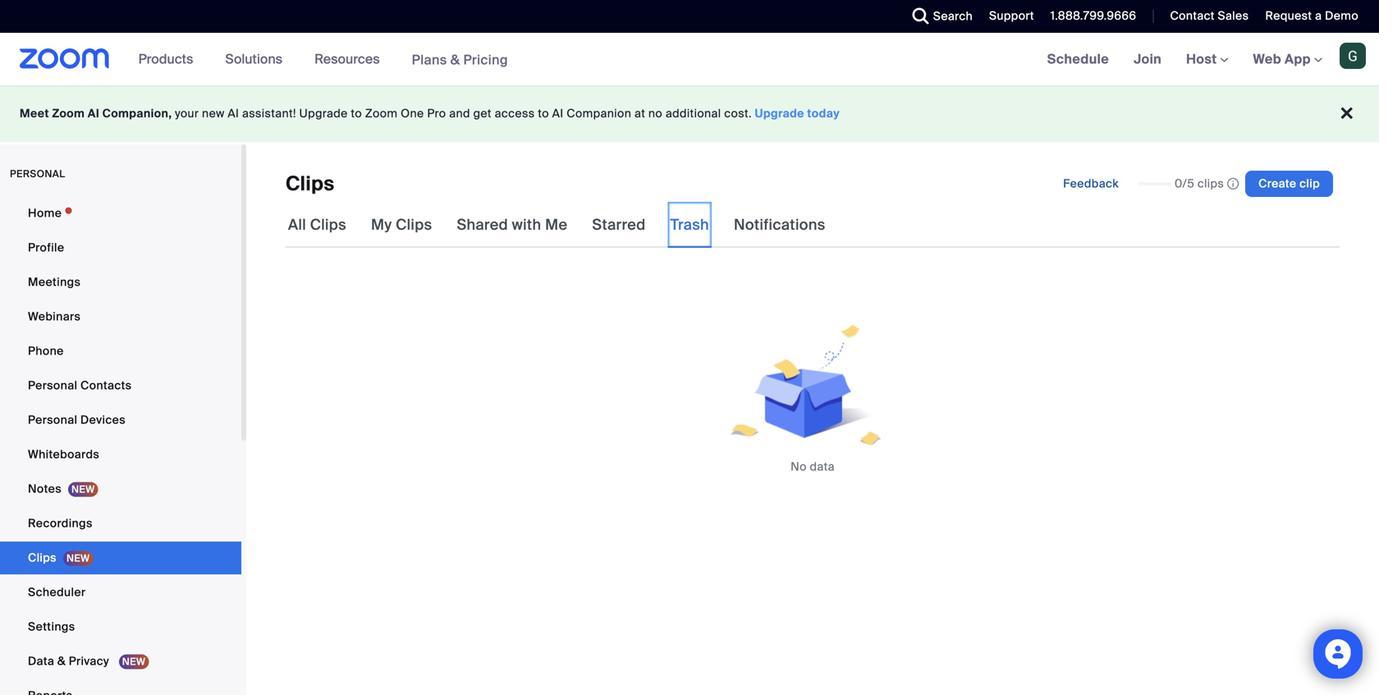 Task type: describe. For each thing, give the bounding box(es) containing it.
resources
[[315, 51, 380, 68]]

products button
[[138, 33, 201, 85]]

meet
[[20, 106, 49, 121]]

& for plans
[[451, 51, 460, 68]]

products
[[138, 51, 193, 68]]

companion
[[567, 106, 632, 121]]

personal for personal devices
[[28, 413, 77, 428]]

personal devices
[[28, 413, 126, 428]]

clips link
[[0, 542, 241, 575]]

get
[[474, 106, 492, 121]]

trash tab
[[668, 202, 712, 248]]

0/5 clips
[[1175, 176, 1225, 191]]

meet zoom ai companion, footer
[[0, 85, 1380, 142]]

companion,
[[102, 106, 172, 121]]

1 ai from the left
[[88, 106, 99, 121]]

1.888.799.9666
[[1051, 8, 1137, 23]]

all
[[288, 216, 306, 234]]

with
[[512, 216, 542, 234]]

meetings
[[28, 275, 81, 290]]

my clips tab
[[369, 202, 435, 248]]

tabs of clips tab list
[[286, 202, 828, 248]]

starred
[[592, 216, 646, 234]]

meetings link
[[0, 266, 241, 299]]

home
[[28, 206, 62, 221]]

a
[[1316, 8, 1323, 23]]

notifications
[[734, 216, 826, 234]]

scheduler
[[28, 585, 86, 600]]

your
[[175, 106, 199, 121]]

3 ai from the left
[[552, 106, 564, 121]]

starred tab
[[590, 202, 648, 248]]

0/5 clips application
[[1139, 176, 1239, 192]]

join
[[1134, 51, 1162, 68]]

shared with me
[[457, 216, 568, 234]]

search button
[[901, 0, 977, 33]]

profile picture image
[[1340, 43, 1367, 69]]

1 upgrade from the left
[[299, 106, 348, 121]]

data
[[28, 654, 54, 669]]

clips inside personal menu menu
[[28, 551, 57, 566]]

contact
[[1171, 8, 1215, 23]]

settings link
[[0, 611, 241, 644]]

solutions
[[225, 51, 283, 68]]

webinars link
[[0, 301, 241, 333]]

one
[[401, 106, 424, 121]]

clips inside tab
[[310, 216, 347, 234]]

no
[[649, 106, 663, 121]]

profile
[[28, 240, 64, 255]]

devices
[[81, 413, 126, 428]]

my
[[371, 216, 392, 234]]

zoom logo image
[[20, 48, 110, 69]]

my clips
[[371, 216, 432, 234]]

contact sales
[[1171, 8, 1249, 23]]

and
[[449, 106, 470, 121]]

scheduler link
[[0, 577, 241, 609]]

data & privacy
[[28, 654, 112, 669]]

feedback
[[1064, 176, 1119, 191]]

phone link
[[0, 335, 241, 368]]

access
[[495, 106, 535, 121]]

settings
[[28, 620, 75, 635]]

clip
[[1300, 176, 1321, 191]]

create clip
[[1259, 176, 1321, 191]]

webinars
[[28, 309, 81, 324]]

recordings link
[[0, 508, 241, 540]]

solutions button
[[225, 33, 290, 85]]

upgrade today link
[[755, 106, 840, 121]]

phone
[[28, 344, 64, 359]]

web
[[1254, 51, 1282, 68]]

plans
[[412, 51, 447, 68]]

at
[[635, 106, 646, 121]]

shared
[[457, 216, 508, 234]]

contacts
[[81, 378, 132, 393]]

me
[[545, 216, 568, 234]]

no data
[[791, 459, 835, 475]]

support
[[990, 8, 1035, 23]]



Task type: locate. For each thing, give the bounding box(es) containing it.
to down resources dropdown button
[[351, 106, 362, 121]]

to right access
[[538, 106, 549, 121]]

2 to from the left
[[538, 106, 549, 121]]

0 vertical spatial &
[[451, 51, 460, 68]]

2 horizontal spatial ai
[[552, 106, 564, 121]]

& right plans
[[451, 51, 460, 68]]

data & privacy link
[[0, 646, 241, 678]]

upgrade right cost.
[[755, 106, 805, 121]]

1 zoom from the left
[[52, 106, 85, 121]]

1 vertical spatial &
[[57, 654, 66, 669]]

1 horizontal spatial &
[[451, 51, 460, 68]]

0/5
[[1175, 176, 1195, 191]]

0 horizontal spatial &
[[57, 654, 66, 669]]

home link
[[0, 197, 241, 230]]

data
[[810, 459, 835, 475]]

feedback button
[[1050, 171, 1132, 197]]

support link
[[977, 0, 1039, 33], [990, 8, 1035, 23]]

search
[[934, 9, 973, 24]]

shared with me tab
[[455, 202, 570, 248]]

web app
[[1254, 51, 1312, 68]]

whiteboards link
[[0, 439, 241, 471]]

0 vertical spatial personal
[[28, 378, 77, 393]]

create
[[1259, 176, 1297, 191]]

& right data
[[57, 654, 66, 669]]

clips up the all clips tab
[[286, 171, 335, 197]]

1 to from the left
[[351, 106, 362, 121]]

& inside product information navigation
[[451, 51, 460, 68]]

pro
[[427, 106, 446, 121]]

clips
[[1198, 176, 1225, 191]]

pricing
[[464, 51, 508, 68]]

ai left companion,
[[88, 106, 99, 121]]

&
[[451, 51, 460, 68], [57, 654, 66, 669]]

join link
[[1122, 33, 1175, 85]]

2 zoom from the left
[[365, 106, 398, 121]]

zoom
[[52, 106, 85, 121], [365, 106, 398, 121]]

1 personal from the top
[[28, 378, 77, 393]]

notes
[[28, 482, 62, 497]]

upgrade down product information navigation
[[299, 106, 348, 121]]

& inside personal menu menu
[[57, 654, 66, 669]]

2 ai from the left
[[228, 106, 239, 121]]

resources button
[[315, 33, 387, 85]]

personal contacts link
[[0, 370, 241, 402]]

ai left companion
[[552, 106, 564, 121]]

clips inside tab
[[396, 216, 432, 234]]

1 horizontal spatial zoom
[[365, 106, 398, 121]]

zoom right meet
[[52, 106, 85, 121]]

clips
[[286, 171, 335, 197], [310, 216, 347, 234], [396, 216, 432, 234], [28, 551, 57, 566]]

personal
[[28, 378, 77, 393], [28, 413, 77, 428]]

personal contacts
[[28, 378, 132, 393]]

banner containing products
[[0, 33, 1380, 87]]

1.888.799.9666 button
[[1039, 0, 1141, 33], [1051, 8, 1137, 23]]

2 upgrade from the left
[[755, 106, 805, 121]]

product information navigation
[[126, 33, 521, 87]]

privacy
[[69, 654, 109, 669]]

1 vertical spatial personal
[[28, 413, 77, 428]]

2 personal from the top
[[28, 413, 77, 428]]

all clips tab
[[286, 202, 349, 248]]

schedule link
[[1035, 33, 1122, 85]]

request
[[1266, 8, 1313, 23]]

host
[[1187, 51, 1221, 68]]

request a demo
[[1266, 8, 1359, 23]]

schedule
[[1048, 51, 1110, 68]]

meetings navigation
[[1035, 33, 1380, 87]]

1 horizontal spatial upgrade
[[755, 106, 805, 121]]

trash
[[671, 216, 710, 234]]

plans & pricing
[[412, 51, 508, 68]]

contact sales link
[[1158, 0, 1254, 33], [1171, 8, 1249, 23]]

upgrade
[[299, 106, 348, 121], [755, 106, 805, 121]]

ai right new
[[228, 106, 239, 121]]

0 horizontal spatial to
[[351, 106, 362, 121]]

host button
[[1187, 51, 1229, 68]]

whiteboards
[[28, 447, 99, 462]]

personal
[[10, 168, 65, 180]]

recordings
[[28, 516, 93, 531]]

meet zoom ai companion, your new ai assistant! upgrade to zoom one pro and get access to ai companion at no additional cost. upgrade today
[[20, 106, 840, 121]]

1 horizontal spatial to
[[538, 106, 549, 121]]

personal for personal contacts
[[28, 378, 77, 393]]

no
[[791, 459, 807, 475]]

profile link
[[0, 232, 241, 264]]

personal devices link
[[0, 404, 241, 437]]

personal down phone
[[28, 378, 77, 393]]

today
[[808, 106, 840, 121]]

new
[[202, 106, 225, 121]]

1 horizontal spatial ai
[[228, 106, 239, 121]]

clips right my at the left
[[396, 216, 432, 234]]

demo
[[1326, 8, 1359, 23]]

sales
[[1218, 8, 1249, 23]]

additional
[[666, 106, 721, 121]]

web app button
[[1254, 51, 1323, 68]]

to
[[351, 106, 362, 121], [538, 106, 549, 121]]

plans & pricing link
[[412, 51, 508, 68], [412, 51, 508, 68]]

clips right all
[[310, 216, 347, 234]]

notes link
[[0, 473, 241, 506]]

clips up the scheduler
[[28, 551, 57, 566]]

0 horizontal spatial zoom
[[52, 106, 85, 121]]

& for data
[[57, 654, 66, 669]]

cost.
[[725, 106, 752, 121]]

ai
[[88, 106, 99, 121], [228, 106, 239, 121], [552, 106, 564, 121]]

personal up whiteboards
[[28, 413, 77, 428]]

personal menu menu
[[0, 197, 241, 696]]

all clips
[[288, 216, 347, 234]]

zoom left one
[[365, 106, 398, 121]]

banner
[[0, 33, 1380, 87]]

assistant!
[[242, 106, 296, 121]]

0 horizontal spatial upgrade
[[299, 106, 348, 121]]

create clip button
[[1246, 171, 1334, 197]]

0 horizontal spatial ai
[[88, 106, 99, 121]]



Task type: vqa. For each thing, say whether or not it's contained in the screenshot.
director
no



